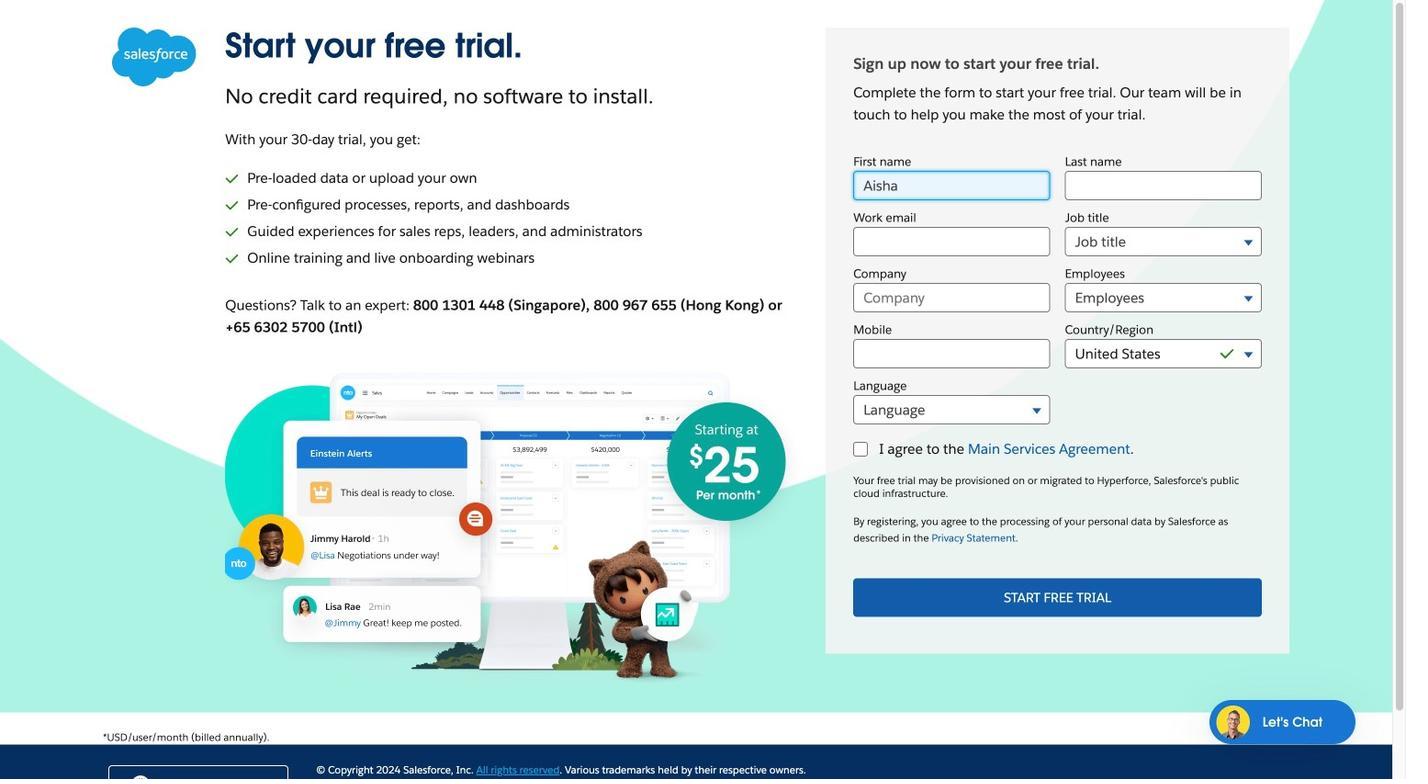Task type: locate. For each thing, give the bounding box(es) containing it.
main content
[[0, 0, 1393, 745]]

sfdc icon globe image
[[131, 776, 150, 779]]

None text field
[[854, 171, 1051, 200], [1065, 171, 1262, 200], [854, 171, 1051, 200], [1065, 171, 1262, 200]]

Company text field
[[854, 283, 1051, 313]]

None telephone field
[[854, 339, 1051, 369]]

None email field
[[854, 227, 1051, 257]]



Task type: describe. For each thing, give the bounding box(es) containing it.
salesforce logo image
[[112, 28, 197, 86]]

starting at $25 per month* image
[[225, 357, 808, 685]]



